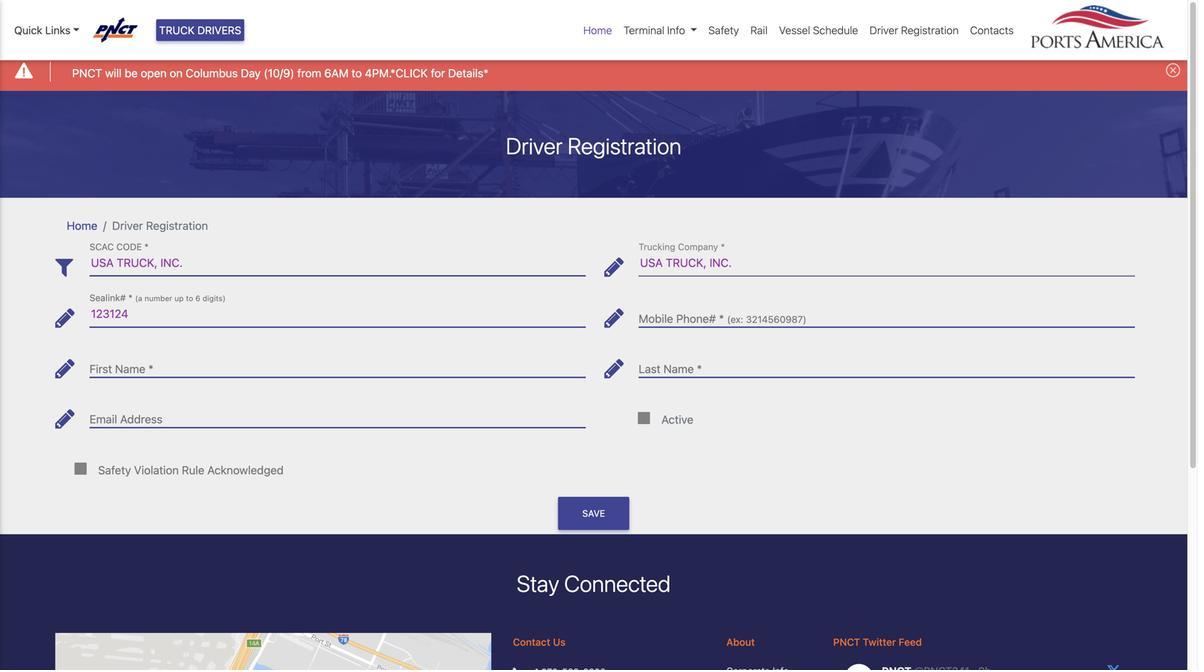 Task type: locate. For each thing, give the bounding box(es) containing it.
safety for safety
[[709, 24, 739, 36]]

1 horizontal spatial safety
[[709, 24, 739, 36]]

pnct left the "will"
[[72, 66, 102, 80]]

safety
[[709, 24, 739, 36], [98, 464, 131, 477]]

* for mobile phone# * (ex: 3214560987)
[[719, 312, 724, 326]]

name for first
[[115, 362, 145, 376]]

to left 6
[[186, 294, 193, 303]]

* right company
[[721, 242, 725, 252]]

registration
[[901, 24, 959, 36], [568, 132, 682, 160], [146, 219, 208, 233]]

drivers
[[197, 24, 241, 36]]

1 vertical spatial registration
[[568, 132, 682, 160]]

scac code *
[[90, 242, 149, 252]]

number
[[145, 294, 172, 303]]

Last Name * text field
[[639, 352, 1135, 378]]

0 horizontal spatial name
[[115, 362, 145, 376]]

1 vertical spatial pnct
[[834, 637, 861, 648]]

0 horizontal spatial home
[[67, 219, 97, 233]]

contacts link
[[965, 16, 1020, 44]]

rail
[[751, 24, 768, 36]]

trucking company *
[[639, 242, 725, 252]]

stay
[[517, 570, 559, 597]]

last
[[639, 362, 661, 376]]

* right "first" at the left of page
[[148, 362, 154, 376]]

to
[[352, 66, 362, 80], [186, 294, 193, 303]]

home link up scac at left
[[67, 219, 97, 233]]

scac
[[90, 242, 114, 252]]

0 horizontal spatial safety
[[98, 464, 131, 477]]

1 horizontal spatial pnct
[[834, 637, 861, 648]]

columbus
[[186, 66, 238, 80]]

home link up 'pnct will be open on columbus day (10/9) from 6am to 4pm.*click for details*' alert
[[578, 16, 618, 44]]

home link
[[578, 16, 618, 44], [67, 219, 97, 233]]

sealink# * (a number up to 6 digits)
[[90, 293, 226, 303]]

(a
[[135, 294, 142, 303]]

safety link
[[703, 16, 745, 44]]

1 vertical spatial driver registration
[[506, 132, 682, 160]]

pnct left twitter
[[834, 637, 861, 648]]

violation
[[134, 464, 179, 477]]

0 horizontal spatial home link
[[67, 219, 97, 233]]

terminal info link
[[618, 16, 703, 44]]

2 vertical spatial registration
[[146, 219, 208, 233]]

links
[[45, 24, 71, 36]]

first
[[90, 362, 112, 376]]

contact us
[[513, 637, 566, 648]]

1 vertical spatial safety
[[98, 464, 131, 477]]

safety left violation
[[98, 464, 131, 477]]

* for scac code *
[[144, 242, 149, 252]]

0 horizontal spatial registration
[[146, 219, 208, 233]]

0 horizontal spatial pnct
[[72, 66, 102, 80]]

truck
[[159, 24, 195, 36]]

1 vertical spatial home link
[[67, 219, 97, 233]]

(ex:
[[727, 314, 744, 325]]

quick links
[[14, 24, 71, 36]]

0 vertical spatial driver registration
[[870, 24, 959, 36]]

* for first name *
[[148, 362, 154, 376]]

to inside sealink# * (a number up to 6 digits)
[[186, 294, 193, 303]]

1 horizontal spatial driver
[[506, 132, 563, 160]]

pnct will be open on columbus day (10/9) from 6am to 4pm.*click for details* alert
[[0, 53, 1188, 91]]

driver registration link
[[864, 16, 965, 44]]

1 vertical spatial to
[[186, 294, 193, 303]]

0 vertical spatial pnct
[[72, 66, 102, 80]]

0 vertical spatial to
[[352, 66, 362, 80]]

0 vertical spatial safety
[[709, 24, 739, 36]]

2 horizontal spatial registration
[[901, 24, 959, 36]]

name right the last
[[664, 362, 694, 376]]

save button
[[558, 497, 630, 530]]

connected
[[564, 570, 671, 597]]

address
[[120, 413, 163, 426]]

home up scac at left
[[67, 219, 97, 233]]

driver registration
[[870, 24, 959, 36], [506, 132, 682, 160], [112, 219, 208, 233]]

last name *
[[639, 362, 702, 376]]

1 horizontal spatial driver registration
[[506, 132, 682, 160]]

info
[[667, 24, 685, 36]]

close image
[[1166, 63, 1181, 77]]

6am
[[324, 66, 349, 80]]

active
[[662, 413, 694, 427]]

1 name from the left
[[115, 362, 145, 376]]

to right the 6am
[[352, 66, 362, 80]]

Trucking Company * text field
[[639, 250, 1135, 276]]

* for trucking company *
[[721, 242, 725, 252]]

2 vertical spatial driver
[[112, 219, 143, 233]]

None text field
[[90, 301, 586, 327], [639, 301, 1135, 327], [90, 301, 586, 327], [639, 301, 1135, 327]]

on
[[170, 66, 183, 80]]

name right "first" at the left of page
[[115, 362, 145, 376]]

vessel schedule link
[[774, 16, 864, 44]]

0 horizontal spatial driver
[[112, 219, 143, 233]]

* right code
[[144, 242, 149, 252]]

0 horizontal spatial driver registration
[[112, 219, 208, 233]]

terminal info
[[624, 24, 685, 36]]

*
[[144, 242, 149, 252], [721, 242, 725, 252], [128, 293, 133, 303], [719, 312, 724, 326], [148, 362, 154, 376], [697, 362, 702, 376]]

home up 'pnct will be open on columbus day (10/9) from 6am to 4pm.*click for details*' alert
[[584, 24, 612, 36]]

us
[[553, 637, 566, 648]]

safety left rail
[[709, 24, 739, 36]]

pnct inside alert
[[72, 66, 102, 80]]

contacts
[[970, 24, 1014, 36]]

email
[[90, 413, 117, 426]]

open
[[141, 66, 167, 80]]

home
[[584, 24, 612, 36], [67, 219, 97, 233]]

1 horizontal spatial name
[[664, 362, 694, 376]]

driver
[[870, 24, 899, 36], [506, 132, 563, 160], [112, 219, 143, 233]]

* left (ex:
[[719, 312, 724, 326]]

0 vertical spatial home link
[[578, 16, 618, 44]]

* right the last
[[697, 362, 702, 376]]

Email Address text field
[[90, 402, 586, 428]]

0 vertical spatial home
[[584, 24, 612, 36]]

3214560987)
[[746, 314, 807, 325]]

quick links link
[[14, 22, 80, 38]]

2 horizontal spatial driver registration
[[870, 24, 959, 36]]

name
[[115, 362, 145, 376], [664, 362, 694, 376]]

vessel
[[779, 24, 811, 36]]

1 vertical spatial driver
[[506, 132, 563, 160]]

pnct
[[72, 66, 102, 80], [834, 637, 861, 648]]

first name *
[[90, 362, 154, 376]]

2 name from the left
[[664, 362, 694, 376]]

0 vertical spatial driver
[[870, 24, 899, 36]]

terminal
[[624, 24, 665, 36]]

truck drivers link
[[156, 19, 244, 41]]

1 horizontal spatial to
[[352, 66, 362, 80]]

0 horizontal spatial to
[[186, 294, 193, 303]]

truck drivers
[[159, 24, 241, 36]]



Task type: vqa. For each thing, say whether or not it's contained in the screenshot.
340W
no



Task type: describe. For each thing, give the bounding box(es) containing it.
1 horizontal spatial registration
[[568, 132, 682, 160]]

quick
[[14, 24, 42, 36]]

company
[[678, 242, 718, 252]]

6
[[195, 294, 200, 303]]

feed
[[899, 637, 922, 648]]

schedule
[[813, 24, 859, 36]]

(10/9)
[[264, 66, 294, 80]]

safety for safety violation rule acknowledged
[[98, 464, 131, 477]]

for
[[431, 66, 445, 80]]

pnct twitter feed
[[834, 637, 922, 648]]

code
[[116, 242, 142, 252]]

email address
[[90, 413, 163, 426]]

1 horizontal spatial home
[[584, 24, 612, 36]]

to inside alert
[[352, 66, 362, 80]]

sealink#
[[90, 293, 126, 303]]

save
[[583, 508, 605, 519]]

1 horizontal spatial home link
[[578, 16, 618, 44]]

be
[[125, 66, 138, 80]]

day
[[241, 66, 261, 80]]

First Name * text field
[[90, 352, 586, 378]]

pnct for pnct twitter feed
[[834, 637, 861, 648]]

mobile phone# * (ex: 3214560987)
[[639, 312, 807, 326]]

0 vertical spatial registration
[[901, 24, 959, 36]]

up
[[175, 294, 184, 303]]

digits)
[[203, 294, 226, 303]]

vessel schedule
[[779, 24, 859, 36]]

stay connected
[[517, 570, 671, 597]]

2 vertical spatial driver registration
[[112, 219, 208, 233]]

4pm.*click
[[365, 66, 428, 80]]

details*
[[448, 66, 489, 80]]

about
[[727, 637, 755, 648]]

pnct will be open on columbus day (10/9) from 6am to 4pm.*click for details*
[[72, 66, 489, 80]]

name for last
[[664, 362, 694, 376]]

phone#
[[676, 312, 716, 326]]

1 vertical spatial home
[[67, 219, 97, 233]]

2 horizontal spatial driver
[[870, 24, 899, 36]]

will
[[105, 66, 122, 80]]

* left (a
[[128, 293, 133, 303]]

pnct will be open on columbus day (10/9) from 6am to 4pm.*click for details* link
[[72, 65, 489, 82]]

safety violation rule acknowledged
[[98, 464, 284, 477]]

twitter
[[863, 637, 896, 648]]

pnct for pnct will be open on columbus day (10/9) from 6am to 4pm.*click for details*
[[72, 66, 102, 80]]

SCAC CODE * search field
[[90, 250, 586, 276]]

trucking
[[639, 242, 676, 252]]

from
[[297, 66, 321, 80]]

acknowledged
[[207, 464, 284, 477]]

mobile
[[639, 312, 673, 326]]

contact
[[513, 637, 551, 648]]

* for last name *
[[697, 362, 702, 376]]

rule
[[182, 464, 204, 477]]

rail link
[[745, 16, 774, 44]]



